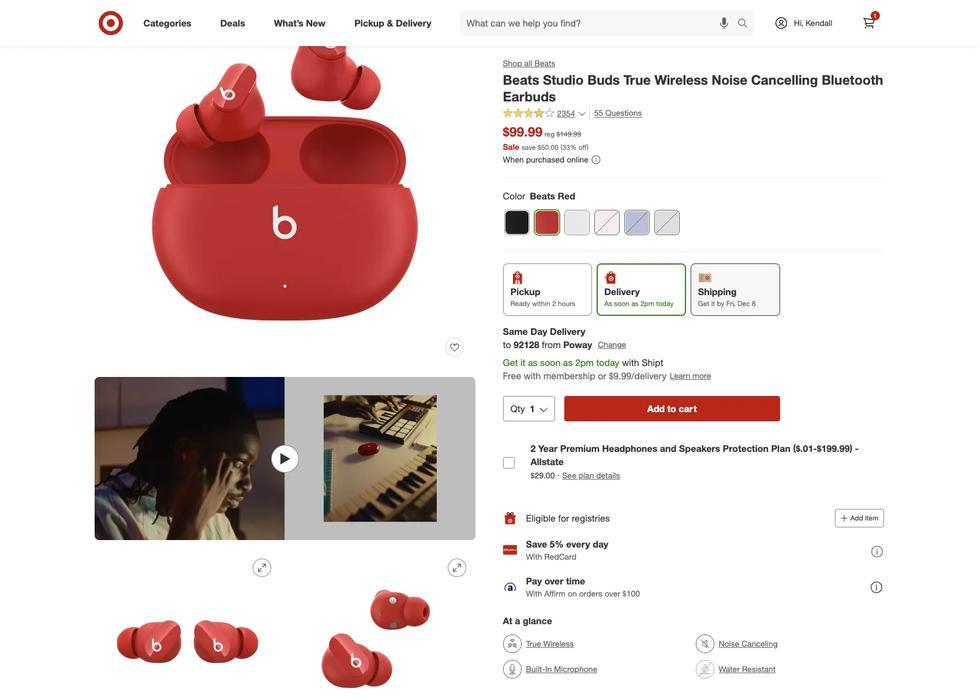 Task type: describe. For each thing, give the bounding box(es) containing it.
soon inside the get it as soon as 2pm today with shipt free with membership or $9.99/delivery learn more
[[540, 357, 561, 369]]

item
[[865, 514, 879, 523]]

bluetooth
[[822, 72, 883, 88]]

reg
[[545, 130, 555, 139]]

pickup & delivery link
[[345, 10, 446, 36]]

hours
[[558, 299, 576, 308]]

$99.99 reg $149.99 sale save $ 50.00 ( 33 % off )
[[503, 124, 589, 152]]

delivery for pickup & delivery
[[396, 17, 431, 29]]

search button
[[732, 10, 760, 38]]

cancelling
[[751, 72, 818, 88]]

add to cart button
[[564, 397, 780, 422]]

every
[[566, 539, 590, 550]]

hi,
[[794, 18, 804, 28]]

membership
[[544, 370, 596, 382]]

affirm
[[544, 589, 566, 599]]

sunset pink - out of stock image
[[595, 211, 619, 235]]

2354 link
[[503, 107, 587, 121]]

to inside the add to cart button
[[667, 404, 676, 415]]

0 vertical spatial over
[[545, 576, 564, 587]]

black image
[[505, 211, 529, 235]]

beats studio buds true wireless noise cancelling bluetooth earbuds, 1 of 23 image
[[94, 0, 475, 368]]

ready
[[510, 299, 530, 308]]

(
[[561, 143, 562, 152]]

from poway
[[542, 339, 592, 351]]

as inside the delivery as soon as 2pm today
[[631, 299, 639, 308]]

qty 1
[[510, 404, 535, 415]]

55 questions
[[594, 108, 642, 118]]

add item button
[[835, 510, 884, 528]]

deals link
[[210, 10, 260, 36]]

shipping
[[698, 286, 737, 298]]

plan
[[771, 443, 791, 455]]

year
[[538, 443, 558, 455]]

qty
[[510, 404, 525, 415]]

pickup for ready
[[510, 286, 540, 298]]

free
[[503, 370, 521, 382]]

color beats red
[[503, 190, 575, 202]]

moon gray - out of stock image
[[655, 211, 679, 235]]

see
[[562, 471, 576, 481]]

soon inside the delivery as soon as 2pm today
[[614, 299, 630, 308]]

1 vertical spatial with
[[524, 370, 541, 382]]

true inside button
[[526, 639, 541, 649]]

categories link
[[134, 10, 206, 36]]

water resistant
[[719, 665, 776, 675]]

learn more button
[[669, 370, 712, 383]]

shipping get it by fri, dec 8
[[698, 286, 756, 308]]

redcard
[[544, 552, 577, 562]]

1 inside 1 link
[[874, 12, 877, 19]]

same day delivery
[[503, 326, 586, 338]]

$99.99
[[503, 124, 543, 140]]

$149.99
[[557, 130, 581, 139]]

as
[[604, 299, 612, 308]]

2 year premium headphones and speakers protection plan ($.01-$199.99) - allstate $29.00 · see plan details
[[531, 443, 859, 481]]

5%
[[550, 539, 564, 550]]

on
[[568, 589, 577, 599]]

red
[[558, 190, 575, 202]]

premium
[[560, 443, 600, 455]]

to 92128
[[503, 339, 539, 351]]

when
[[503, 155, 524, 165]]

change
[[598, 340, 626, 350]]

day
[[593, 539, 608, 550]]

it inside shipping get it by fri, dec 8
[[711, 299, 715, 308]]

with inside save 5% every day with redcard
[[526, 552, 542, 562]]

at a glance
[[503, 616, 552, 627]]

1 vertical spatial beats
[[503, 72, 539, 88]]

delivery inside the delivery as soon as 2pm today
[[604, 286, 640, 298]]

0 horizontal spatial as
[[528, 357, 538, 369]]

categories
[[143, 17, 191, 29]]

headphones
[[602, 443, 658, 455]]

all
[[524, 58, 532, 68]]

delivery as soon as 2pm today
[[604, 286, 674, 308]]

from
[[542, 339, 561, 351]]

built-in microphone button
[[503, 657, 597, 683]]

change button
[[597, 339, 627, 352]]

allstate
[[531, 457, 564, 468]]

off
[[579, 143, 587, 152]]

add for add item
[[851, 514, 863, 523]]

online
[[567, 155, 589, 165]]

noise inside shop all beats beats studio buds true wireless noise cancelling bluetooth earbuds
[[712, 72, 748, 88]]

save
[[522, 143, 536, 152]]

beats red image
[[535, 211, 559, 235]]

2pm inside the get it as soon as 2pm today with shipt free with membership or $9.99/delivery learn more
[[575, 357, 594, 369]]

when purchased online
[[503, 155, 589, 165]]

noise canceling button
[[696, 632, 778, 657]]

eligible
[[526, 513, 556, 524]]

add for add to cart
[[647, 404, 665, 415]]

with inside pay over time with affirm on orders over $100
[[526, 589, 542, 599]]

$29.00
[[531, 471, 555, 481]]

it inside the get it as soon as 2pm today with shipt free with membership or $9.99/delivery learn more
[[521, 357, 526, 369]]

learn
[[670, 371, 690, 381]]

sale
[[503, 142, 520, 152]]

save
[[526, 539, 547, 550]]

0 vertical spatial with
[[622, 357, 639, 369]]

pay
[[526, 576, 542, 587]]

beats studio buds true wireless noise cancelling bluetooth earbuds, 4 of 23 image
[[289, 550, 475, 699]]

true inside shop all beats beats studio buds true wireless noise cancelling bluetooth earbuds
[[624, 72, 651, 88]]

delivery for same day delivery
[[550, 326, 586, 338]]



Task type: vqa. For each thing, say whether or not it's contained in the screenshot.


Task type: locate. For each thing, give the bounding box(es) containing it.
beats down all
[[503, 72, 539, 88]]

What can we help you find? suggestions appear below search field
[[460, 10, 741, 36]]

as up membership
[[563, 357, 573, 369]]

0 horizontal spatial over
[[545, 576, 564, 587]]

water
[[719, 665, 740, 675]]

what's
[[274, 17, 304, 29]]

pickup up ready
[[510, 286, 540, 298]]

wireless
[[655, 72, 708, 88], [544, 639, 574, 649]]

beats
[[535, 58, 555, 68], [503, 72, 539, 88], [530, 190, 555, 202]]

as right as
[[631, 299, 639, 308]]

pickup for &
[[354, 17, 384, 29]]

2pm right as
[[641, 299, 654, 308]]

1 vertical spatial true
[[526, 639, 541, 649]]

($.01-
[[793, 443, 817, 455]]

1 horizontal spatial to
[[667, 404, 676, 415]]

save 5% every day with redcard
[[526, 539, 608, 562]]

same
[[503, 326, 528, 338]]

2 vertical spatial delivery
[[550, 326, 586, 338]]

with down save
[[526, 552, 542, 562]]

wireless inside button
[[544, 639, 574, 649]]

today inside the get it as soon as 2pm today with shipt free with membership or $9.99/delivery learn more
[[596, 357, 620, 369]]

and
[[660, 443, 677, 455]]

purchased
[[526, 155, 565, 165]]

a
[[515, 616, 520, 627]]

0 vertical spatial 2pm
[[641, 299, 654, 308]]

0 horizontal spatial 1
[[530, 404, 535, 415]]

within
[[532, 299, 550, 308]]

noise canceling
[[719, 639, 778, 649]]

1 vertical spatial soon
[[540, 357, 561, 369]]

delivery inside pickup & delivery link
[[396, 17, 431, 29]]

1 right kendall
[[874, 12, 877, 19]]

pay over time with affirm on orders over $100
[[526, 576, 640, 599]]

0 horizontal spatial 2
[[531, 443, 536, 455]]

0 vertical spatial noise
[[712, 72, 748, 88]]

1 vertical spatial noise
[[719, 639, 740, 649]]

2 horizontal spatial delivery
[[604, 286, 640, 298]]

with up $9.99/delivery
[[622, 357, 639, 369]]

see plan details button
[[562, 470, 620, 482]]

add inside button
[[851, 514, 863, 523]]

1 horizontal spatial 2pm
[[641, 299, 654, 308]]

cart
[[679, 404, 697, 415]]

2pm inside the delivery as soon as 2pm today
[[641, 299, 654, 308]]

time
[[566, 576, 585, 587]]

0 vertical spatial beats
[[535, 58, 555, 68]]

0 horizontal spatial today
[[596, 357, 620, 369]]

1 vertical spatial pickup
[[510, 286, 540, 298]]

to down same
[[503, 339, 511, 351]]

add left item
[[851, 514, 863, 523]]

eligible for registries
[[526, 513, 610, 524]]

delivery
[[396, 17, 431, 29], [604, 286, 640, 298], [550, 326, 586, 338]]

new
[[306, 17, 326, 29]]

1 horizontal spatial get
[[698, 299, 709, 308]]

it up free
[[521, 357, 526, 369]]

2 horizontal spatial as
[[631, 299, 639, 308]]

wireless inside shop all beats beats studio buds true wireless noise cancelling bluetooth earbuds
[[655, 72, 708, 88]]

1 vertical spatial add
[[851, 514, 863, 523]]

more
[[693, 371, 711, 381]]

1 horizontal spatial wireless
[[655, 72, 708, 88]]

what's new
[[274, 17, 326, 29]]

true wireless button
[[503, 632, 574, 657]]

today inside the delivery as soon as 2pm today
[[656, 299, 674, 308]]

it left by
[[711, 299, 715, 308]]

2 with from the top
[[526, 589, 542, 599]]

1 horizontal spatial as
[[563, 357, 573, 369]]

1 horizontal spatial over
[[605, 589, 620, 599]]

0 horizontal spatial pickup
[[354, 17, 384, 29]]

1 vertical spatial to
[[667, 404, 676, 415]]

kendall
[[806, 18, 833, 28]]

1 horizontal spatial delivery
[[550, 326, 586, 338]]

2 inside "pickup ready within 2 hours"
[[552, 299, 556, 308]]

0 vertical spatial to
[[503, 339, 511, 351]]

over
[[545, 576, 564, 587], [605, 589, 620, 599]]

with down pay
[[526, 589, 542, 599]]

at
[[503, 616, 512, 627]]

$199.99)
[[817, 443, 853, 455]]

get inside shipping get it by fri, dec 8
[[698, 299, 709, 308]]

pickup & delivery
[[354, 17, 431, 29]]

get inside the get it as soon as 2pm today with shipt free with membership or $9.99/delivery learn more
[[503, 357, 518, 369]]

0 vertical spatial 2
[[552, 299, 556, 308]]

true right buds
[[624, 72, 651, 88]]

add inside button
[[647, 404, 665, 415]]

get left by
[[698, 299, 709, 308]]

1 horizontal spatial 2
[[552, 299, 556, 308]]

add to cart
[[647, 404, 697, 415]]

0 vertical spatial wireless
[[655, 72, 708, 88]]

0 vertical spatial with
[[526, 552, 542, 562]]

beats left the red
[[530, 190, 555, 202]]

0 horizontal spatial to
[[503, 339, 511, 351]]

noise up 'water'
[[719, 639, 740, 649]]

glance
[[523, 616, 552, 627]]

0 horizontal spatial true
[[526, 639, 541, 649]]

0 horizontal spatial with
[[524, 370, 541, 382]]

get up free
[[503, 357, 518, 369]]

None checkbox
[[503, 458, 515, 469]]

beats studio buds true wireless noise cancelling bluetooth earbuds, 3 of 23 image
[[94, 550, 280, 699]]

92128
[[514, 339, 539, 351]]

questions
[[605, 108, 642, 118]]

pickup inside "pickup ready within 2 hours"
[[510, 286, 540, 298]]

1 vertical spatial wireless
[[544, 639, 574, 649]]

with
[[622, 357, 639, 369], [524, 370, 541, 382]]

1 horizontal spatial it
[[711, 299, 715, 308]]

pickup ready within 2 hours
[[510, 286, 576, 308]]

0 horizontal spatial soon
[[540, 357, 561, 369]]

1 vertical spatial delivery
[[604, 286, 640, 298]]

soon down "from"
[[540, 357, 561, 369]]

over up affirm
[[545, 576, 564, 587]]

55
[[594, 108, 603, 118]]

2 inside 2 year premium headphones and speakers protection plan ($.01-$199.99) - allstate $29.00 · see plan details
[[531, 443, 536, 455]]

deals
[[220, 17, 245, 29]]

noise inside button
[[719, 639, 740, 649]]

as
[[631, 299, 639, 308], [528, 357, 538, 369], [563, 357, 573, 369]]

0 horizontal spatial delivery
[[396, 17, 431, 29]]

over left $100
[[605, 589, 620, 599]]

0 horizontal spatial add
[[647, 404, 665, 415]]

shipt
[[642, 357, 663, 369]]

today
[[656, 299, 674, 308], [596, 357, 620, 369]]

0 horizontal spatial wireless
[[544, 639, 574, 649]]

day
[[531, 326, 547, 338]]

)
[[587, 143, 589, 152]]

2pm
[[641, 299, 654, 308], [575, 357, 594, 369]]

2 left year
[[531, 443, 536, 455]]

get it as soon as 2pm today with shipt free with membership or $9.99/delivery learn more
[[503, 357, 711, 382]]

beats right all
[[535, 58, 555, 68]]

studio
[[543, 72, 584, 88]]

1
[[874, 12, 877, 19], [530, 404, 535, 415]]

shop all beats beats studio buds true wireless noise cancelling bluetooth earbuds
[[503, 58, 883, 104]]

registries
[[572, 513, 610, 524]]

0 vertical spatial get
[[698, 299, 709, 308]]

55 questions link
[[589, 107, 642, 120]]

1 horizontal spatial true
[[624, 72, 651, 88]]

2pm down poway
[[575, 357, 594, 369]]

earbuds
[[503, 88, 556, 104]]

by
[[717, 299, 724, 308]]

-
[[855, 443, 859, 455]]

buds
[[588, 72, 620, 88]]

today up or
[[596, 357, 620, 369]]

in
[[545, 665, 552, 675]]

white image
[[565, 211, 589, 235]]

1 vertical spatial get
[[503, 357, 518, 369]]

with right free
[[524, 370, 541, 382]]

as down 92128
[[528, 357, 538, 369]]

2 left the hours
[[552, 299, 556, 308]]

noise left cancelling
[[712, 72, 748, 88]]

1 horizontal spatial today
[[656, 299, 674, 308]]

2 vertical spatial beats
[[530, 190, 555, 202]]

soon right as
[[614, 299, 630, 308]]

0 horizontal spatial 2pm
[[575, 357, 594, 369]]

pickup left &
[[354, 17, 384, 29]]

0 horizontal spatial get
[[503, 357, 518, 369]]

microphone
[[554, 665, 597, 675]]

dec
[[738, 299, 750, 308]]

1 with from the top
[[526, 552, 542, 562]]

1 vertical spatial over
[[605, 589, 620, 599]]

0 vertical spatial pickup
[[354, 17, 384, 29]]

1 vertical spatial 1
[[530, 404, 535, 415]]

1 vertical spatial with
[[526, 589, 542, 599]]

0 vertical spatial true
[[624, 72, 651, 88]]

water resistant button
[[696, 657, 776, 683]]

2354
[[557, 108, 575, 118]]

1 horizontal spatial with
[[622, 357, 639, 369]]

delivery up as
[[604, 286, 640, 298]]

pickup
[[354, 17, 384, 29], [510, 286, 540, 298]]

true wireless
[[526, 639, 574, 649]]

$100
[[623, 589, 640, 599]]

ocean blue - out of stock image
[[625, 211, 649, 235]]

what's new link
[[264, 10, 340, 36]]

orders
[[579, 589, 603, 599]]

built-in microphone
[[526, 665, 597, 675]]

0 vertical spatial 1
[[874, 12, 877, 19]]

1 vertical spatial 2pm
[[575, 357, 594, 369]]

plan
[[579, 471, 594, 481]]

1 horizontal spatial pickup
[[510, 286, 540, 298]]

true down glance at the bottom right of the page
[[526, 639, 541, 649]]

true
[[624, 72, 651, 88], [526, 639, 541, 649]]

details
[[596, 471, 620, 481]]

built-
[[526, 665, 545, 675]]

0 vertical spatial delivery
[[396, 17, 431, 29]]

resistant
[[742, 665, 776, 675]]

1 horizontal spatial soon
[[614, 299, 630, 308]]

noise
[[712, 72, 748, 88], [719, 639, 740, 649]]

0 vertical spatial soon
[[614, 299, 630, 308]]

delivery right &
[[396, 17, 431, 29]]

today left by
[[656, 299, 674, 308]]

add left cart on the right bottom
[[647, 404, 665, 415]]

0 vertical spatial it
[[711, 299, 715, 308]]

delivery up 'from poway'
[[550, 326, 586, 338]]

1 vertical spatial it
[[521, 357, 526, 369]]

beats studio buds true wireless noise cancelling bluetooth earbuds, 2 of 23, play video image
[[94, 377, 475, 541]]

0 horizontal spatial it
[[521, 357, 526, 369]]

1 horizontal spatial 1
[[874, 12, 877, 19]]

0 vertical spatial add
[[647, 404, 665, 415]]

1 right qty
[[530, 404, 535, 415]]

1 vertical spatial today
[[596, 357, 620, 369]]

1 horizontal spatial add
[[851, 514, 863, 523]]

canceling
[[742, 639, 778, 649]]

poway
[[563, 339, 592, 351]]

0 vertical spatial today
[[656, 299, 674, 308]]

with
[[526, 552, 542, 562], [526, 589, 542, 599]]

to left cart on the right bottom
[[667, 404, 676, 415]]

1 vertical spatial 2
[[531, 443, 536, 455]]



